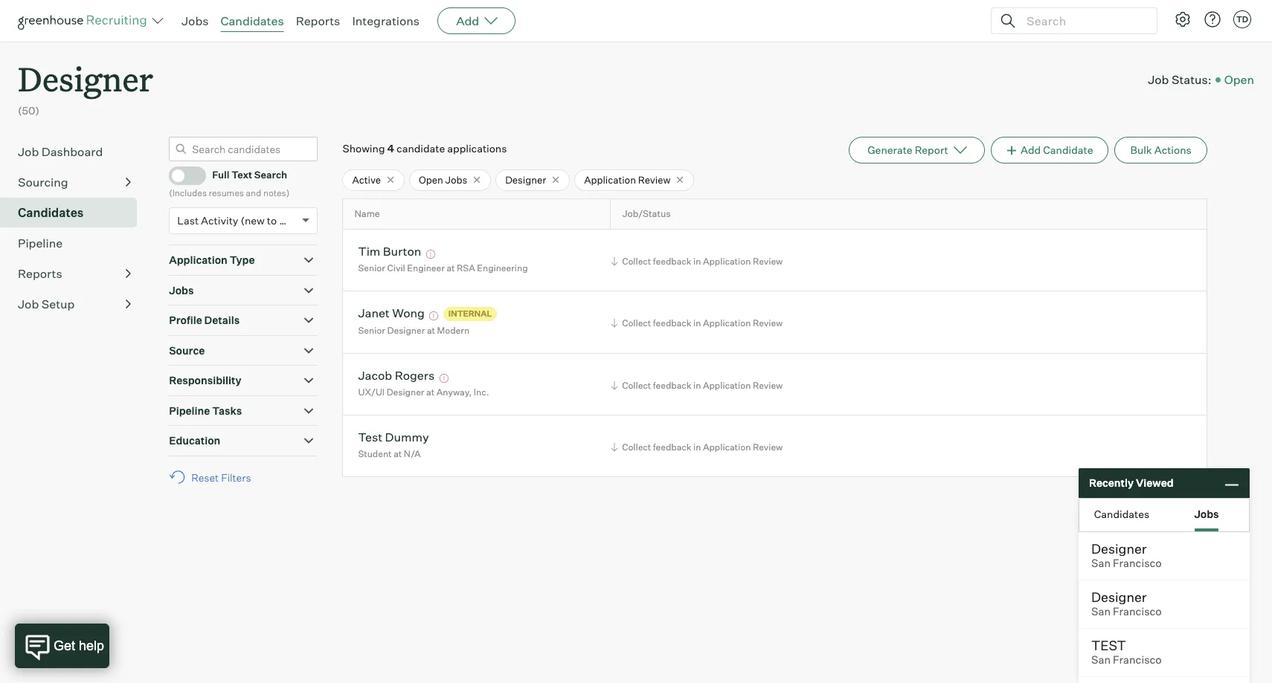 Task type: locate. For each thing, give the bounding box(es) containing it.
at left n/a
[[394, 449, 402, 460]]

0 horizontal spatial add
[[456, 13, 479, 28]]

candidates down recently viewed
[[1094, 508, 1150, 520]]

1 senior from the top
[[358, 263, 385, 274]]

in for jacob rogers
[[694, 380, 701, 391]]

tim burton has been in application review for more than 5 days image
[[424, 250, 437, 259]]

1 designer san francisco from the top
[[1092, 541, 1162, 571]]

1 vertical spatial pipeline
[[169, 405, 210, 417]]

text
[[232, 169, 252, 181]]

job left status:
[[1148, 72, 1169, 87]]

job
[[1148, 72, 1169, 87], [18, 144, 39, 159], [18, 297, 39, 312]]

collect feedback in application review for janet wong
[[622, 318, 783, 329]]

3 collect from the top
[[622, 380, 651, 391]]

add candidate link
[[991, 137, 1109, 163]]

2 vertical spatial san
[[1092, 654, 1111, 667]]

n/a
[[404, 449, 421, 460]]

3 san from the top
[[1092, 654, 1111, 667]]

senior civil engineer at rsa engineering
[[358, 263, 528, 274]]

open right status:
[[1225, 72, 1254, 87]]

resumes
[[209, 187, 244, 198]]

type
[[230, 254, 255, 267]]

test
[[1092, 638, 1126, 654]]

pipeline for pipeline
[[18, 236, 63, 251]]

feedback for jacob rogers
[[653, 380, 692, 391]]

reports up job setup
[[18, 266, 62, 281]]

1 horizontal spatial candidates
[[221, 13, 284, 28]]

1 vertical spatial open
[[419, 174, 443, 186]]

filters
[[221, 472, 251, 484]]

ux/ui designer at anyway, inc.
[[358, 387, 489, 398]]

open for open jobs
[[419, 174, 443, 186]]

1 collect feedback in application review link from the top
[[609, 254, 787, 268]]

francisco
[[1113, 557, 1162, 571], [1113, 606, 1162, 619], [1113, 654, 1162, 667]]

3 collect feedback in application review link from the top
[[609, 378, 787, 393]]

full text search (includes resumes and notes)
[[169, 169, 290, 198]]

4 in from the top
[[694, 442, 701, 453]]

1 francisco from the top
[[1113, 557, 1162, 571]]

0 vertical spatial add
[[456, 13, 479, 28]]

2 vertical spatial francisco
[[1113, 654, 1162, 667]]

tab list
[[1080, 499, 1249, 532]]

job status:
[[1148, 72, 1212, 87]]

review for tim burton
[[753, 256, 783, 267]]

designer san francisco up test
[[1092, 589, 1162, 619]]

reports link left integrations link
[[296, 13, 340, 28]]

0 vertical spatial senior
[[358, 263, 385, 274]]

collect feedback in application review
[[622, 256, 783, 267], [622, 318, 783, 329], [622, 380, 783, 391], [622, 442, 783, 453]]

1 vertical spatial add
[[1021, 143, 1041, 156]]

last activity (new to old)
[[177, 214, 298, 227]]

a follow-up was set for oct 24, 2023 for jacob rogers image
[[437, 374, 451, 383]]

add candidate
[[1021, 143, 1093, 156]]

san inside test san francisco
[[1092, 654, 1111, 667]]

0 vertical spatial san
[[1092, 557, 1111, 571]]

jobs
[[182, 13, 209, 28], [445, 174, 467, 186], [169, 284, 194, 297], [1195, 508, 1219, 520]]

integrations
[[352, 13, 420, 28]]

senior
[[358, 263, 385, 274], [358, 325, 385, 337]]

3 francisco from the top
[[1113, 654, 1162, 667]]

designer down recently
[[1092, 541, 1147, 557]]

2 vertical spatial job
[[18, 297, 39, 312]]

Search candidates field
[[169, 137, 318, 161]]

2 collect feedback in application review from the top
[[622, 318, 783, 329]]

1 horizontal spatial reports
[[296, 13, 340, 28]]

1 horizontal spatial open
[[1225, 72, 1254, 87]]

configure image
[[1174, 10, 1192, 28]]

collect feedback in application review for tim burton
[[622, 256, 783, 267]]

job left setup
[[18, 297, 39, 312]]

add for add
[[456, 13, 479, 28]]

candidate reports are now available! apply filters and select "view in app" element
[[849, 137, 985, 163]]

0 horizontal spatial pipeline
[[18, 236, 63, 251]]

senior down 'janet' at the top left of page
[[358, 325, 385, 337]]

2 collect from the top
[[622, 318, 651, 329]]

last activity (new to old) option
[[177, 214, 298, 227]]

candidates down sourcing
[[18, 205, 84, 220]]

open
[[1225, 72, 1254, 87], [419, 174, 443, 186]]

4 collect feedback in application review from the top
[[622, 442, 783, 453]]

at
[[447, 263, 455, 274], [427, 325, 435, 337], [426, 387, 435, 398], [394, 449, 402, 460]]

4
[[387, 142, 394, 155]]

0 vertical spatial francisco
[[1113, 557, 1162, 571]]

1 horizontal spatial add
[[1021, 143, 1041, 156]]

1 collect from the top
[[622, 256, 651, 267]]

4 collect from the top
[[622, 442, 651, 453]]

open down showing 4 candidate applications
[[419, 174, 443, 186]]

0 vertical spatial open
[[1225, 72, 1254, 87]]

job for job status:
[[1148, 72, 1169, 87]]

francisco inside test san francisco
[[1113, 654, 1162, 667]]

engineering
[[477, 263, 528, 274]]

1 vertical spatial francisco
[[1113, 606, 1162, 619]]

wong
[[392, 306, 425, 321]]

1 vertical spatial job
[[18, 144, 39, 159]]

pipeline down sourcing
[[18, 236, 63, 251]]

reports link up job setup link
[[18, 265, 131, 283]]

2 vertical spatial candidates
[[1094, 508, 1150, 520]]

(new
[[241, 214, 265, 227]]

candidate
[[397, 142, 445, 155]]

pipeline up education
[[169, 405, 210, 417]]

0 vertical spatial designer san francisco
[[1092, 541, 1162, 571]]

0 horizontal spatial open
[[419, 174, 443, 186]]

pipeline
[[18, 236, 63, 251], [169, 405, 210, 417]]

pipeline link
[[18, 234, 131, 252]]

designer down greenhouse recruiting image
[[18, 57, 153, 100]]

jobs link
[[182, 13, 209, 28]]

feedback
[[653, 256, 692, 267], [653, 318, 692, 329], [653, 380, 692, 391], [653, 442, 692, 453]]

2 senior from the top
[[358, 325, 385, 337]]

janet wong link
[[358, 306, 425, 323]]

tab list containing candidates
[[1080, 499, 1249, 532]]

checkmark image
[[176, 169, 187, 180]]

source
[[169, 344, 205, 357]]

1 horizontal spatial candidates link
[[221, 13, 284, 28]]

job dashboard
[[18, 144, 103, 159]]

designer
[[18, 57, 153, 100], [505, 174, 546, 186], [387, 325, 425, 337], [387, 387, 424, 398], [1092, 541, 1147, 557], [1092, 589, 1147, 606]]

job setup link
[[18, 295, 131, 313]]

reset filters
[[191, 472, 251, 484]]

candidate
[[1043, 143, 1093, 156]]

candidates right jobs link
[[221, 13, 284, 28]]

1 vertical spatial candidates
[[18, 205, 84, 220]]

at inside test dummy student at n/a
[[394, 449, 402, 460]]

2 in from the top
[[694, 318, 701, 329]]

collect feedback in application review link for janet wong
[[609, 316, 787, 330]]

collect feedback in application review link
[[609, 254, 787, 268], [609, 316, 787, 330], [609, 378, 787, 393], [609, 440, 787, 454]]

application for senior civil engineer at rsa engineering
[[703, 256, 751, 267]]

1 vertical spatial designer san francisco
[[1092, 589, 1162, 619]]

to
[[267, 214, 277, 227]]

viewed
[[1136, 477, 1174, 490]]

td button
[[1231, 7, 1254, 31]]

review for janet wong
[[753, 318, 783, 329]]

0 vertical spatial pipeline
[[18, 236, 63, 251]]

last
[[177, 214, 199, 227]]

2 designer san francisco from the top
[[1092, 589, 1162, 619]]

at down janet wong has been in application review for more than 5 days icon
[[427, 325, 435, 337]]

profile
[[169, 314, 202, 327]]

candidates link down sourcing link
[[18, 204, 131, 221]]

1 horizontal spatial reports link
[[296, 13, 340, 28]]

1 vertical spatial senior
[[358, 325, 385, 337]]

rogers
[[395, 368, 435, 383]]

application for senior designer at modern
[[703, 318, 751, 329]]

reports left integrations link
[[296, 13, 340, 28]]

1 feedback from the top
[[653, 256, 692, 267]]

burton
[[383, 244, 421, 259]]

1 vertical spatial reports link
[[18, 265, 131, 283]]

designer (50)
[[18, 57, 153, 117]]

2 collect feedback in application review link from the top
[[609, 316, 787, 330]]

0 vertical spatial candidates
[[221, 13, 284, 28]]

job for job dashboard
[[18, 144, 39, 159]]

1 collect feedback in application review from the top
[[622, 256, 783, 267]]

add inside popup button
[[456, 13, 479, 28]]

0 horizontal spatial candidates link
[[18, 204, 131, 221]]

2 feedback from the top
[[653, 318, 692, 329]]

tasks
[[212, 405, 242, 417]]

candidates link right jobs link
[[221, 13, 284, 28]]

application
[[584, 174, 636, 186], [169, 254, 227, 267], [703, 256, 751, 267], [703, 318, 751, 329], [703, 380, 751, 391], [703, 442, 751, 453]]

senior designer at modern
[[358, 325, 470, 337]]

1 vertical spatial san
[[1092, 606, 1111, 619]]

reset
[[191, 472, 219, 484]]

0 horizontal spatial candidates
[[18, 205, 84, 220]]

designer down wong
[[387, 325, 425, 337]]

designer down applications
[[505, 174, 546, 186]]

3 collect feedback in application review from the top
[[622, 380, 783, 391]]

san
[[1092, 557, 1111, 571], [1092, 606, 1111, 619], [1092, 654, 1111, 667]]

search
[[254, 169, 287, 181]]

senior down tim
[[358, 263, 385, 274]]

candidates link
[[221, 13, 284, 28], [18, 204, 131, 221]]

1 horizontal spatial pipeline
[[169, 405, 210, 417]]

3 feedback from the top
[[653, 380, 692, 391]]

1 vertical spatial reports
[[18, 266, 62, 281]]

1 in from the top
[[694, 256, 701, 267]]

3 in from the top
[[694, 380, 701, 391]]

internal
[[449, 309, 492, 319]]

4 collect feedback in application review link from the top
[[609, 440, 787, 454]]

review for jacob rogers
[[753, 380, 783, 391]]

0 vertical spatial reports
[[296, 13, 340, 28]]

0 vertical spatial job
[[1148, 72, 1169, 87]]

designer san francisco down recently viewed
[[1092, 541, 1162, 571]]

recently viewed
[[1089, 477, 1174, 490]]

status:
[[1172, 72, 1212, 87]]

2 horizontal spatial candidates
[[1094, 508, 1150, 520]]

2 san from the top
[[1092, 606, 1111, 619]]

job setup
[[18, 297, 75, 312]]

collect for wong
[[622, 318, 651, 329]]

job up sourcing
[[18, 144, 39, 159]]

greenhouse recruiting image
[[18, 12, 152, 30]]

test dummy link
[[358, 430, 429, 447]]

in
[[694, 256, 701, 267], [694, 318, 701, 329], [694, 380, 701, 391], [694, 442, 701, 453]]



Task type: vqa. For each thing, say whether or not it's contained in the screenshot.
THE JANET WONG
yes



Task type: describe. For each thing, give the bounding box(es) containing it.
in for janet wong
[[694, 318, 701, 329]]

senior for janet
[[358, 325, 385, 337]]

pipeline for pipeline tasks
[[169, 405, 210, 417]]

setup
[[41, 297, 75, 312]]

name
[[355, 209, 380, 220]]

actions
[[1155, 143, 1192, 156]]

generate report button
[[849, 137, 985, 163]]

in for tim burton
[[694, 256, 701, 267]]

sourcing link
[[18, 173, 131, 191]]

job dashboard link
[[18, 143, 131, 160]]

0 horizontal spatial reports
[[18, 266, 62, 281]]

4 feedback from the top
[[653, 442, 692, 453]]

reset filters button
[[169, 464, 259, 492]]

at down rogers
[[426, 387, 435, 398]]

test san francisco
[[1092, 638, 1162, 667]]

generate report
[[868, 143, 948, 156]]

0 vertical spatial candidates link
[[221, 13, 284, 28]]

Search text field
[[1023, 10, 1144, 32]]

add button
[[438, 7, 516, 34]]

td button
[[1234, 10, 1252, 28]]

janet wong
[[358, 306, 425, 321]]

education
[[169, 435, 220, 447]]

details
[[204, 314, 240, 327]]

jobs inside 'tab list'
[[1195, 508, 1219, 520]]

active
[[352, 174, 381, 186]]

0 vertical spatial reports link
[[296, 13, 340, 28]]

job/status
[[622, 209, 671, 220]]

collect feedback in application review for jacob rogers
[[622, 380, 783, 391]]

profile details
[[169, 314, 240, 327]]

test
[[358, 430, 383, 445]]

collect feedback in application review link for tim burton
[[609, 254, 787, 268]]

civil
[[387, 263, 405, 274]]

modern
[[437, 325, 470, 337]]

janet wong has been in application review for more than 5 days image
[[427, 312, 441, 321]]

recently
[[1089, 477, 1134, 490]]

jacob
[[358, 368, 392, 383]]

tim
[[358, 244, 380, 259]]

designer up test
[[1092, 589, 1147, 606]]

application for ux/ui designer at anyway, inc.
[[703, 380, 751, 391]]

(includes
[[169, 187, 207, 198]]

ux/ui
[[358, 387, 385, 398]]

and
[[246, 187, 261, 198]]

tim burton
[[358, 244, 421, 259]]

feedback for tim burton
[[653, 256, 692, 267]]

add for add candidate
[[1021, 143, 1041, 156]]

applications
[[447, 142, 507, 155]]

report
[[915, 143, 948, 156]]

application type
[[169, 254, 255, 267]]

sourcing
[[18, 175, 68, 190]]

anyway,
[[437, 387, 472, 398]]

full
[[212, 169, 229, 181]]

at left rsa
[[447, 263, 455, 274]]

application review
[[584, 174, 671, 186]]

application for student at n/a
[[703, 442, 751, 453]]

activity
[[201, 214, 238, 227]]

test dummy student at n/a
[[358, 430, 429, 460]]

bulk actions
[[1131, 143, 1192, 156]]

open for open
[[1225, 72, 1254, 87]]

collect for burton
[[622, 256, 651, 267]]

collect for rogers
[[622, 380, 651, 391]]

responsibility
[[169, 374, 241, 387]]

integrations link
[[352, 13, 420, 28]]

candidates inside 'tab list'
[[1094, 508, 1150, 520]]

designer link
[[18, 42, 153, 104]]

bulk actions link
[[1115, 137, 1207, 163]]

showing 4 candidate applications
[[343, 142, 507, 155]]

showing
[[343, 142, 385, 155]]

2 francisco from the top
[[1113, 606, 1162, 619]]

generate
[[868, 143, 913, 156]]

(50)
[[18, 104, 39, 117]]

senior for tim
[[358, 263, 385, 274]]

tim burton link
[[358, 244, 421, 261]]

td
[[1237, 14, 1249, 25]]

designer down jacob rogers link
[[387, 387, 424, 398]]

notes)
[[263, 187, 290, 198]]

job for job setup
[[18, 297, 39, 312]]

dummy
[[385, 430, 429, 445]]

student
[[358, 449, 392, 460]]

inc.
[[474, 387, 489, 398]]

collect feedback in application review link for jacob rogers
[[609, 378, 787, 393]]

1 vertical spatial candidates link
[[18, 204, 131, 221]]

rsa
[[457, 263, 475, 274]]

1 san from the top
[[1092, 557, 1111, 571]]

pipeline tasks
[[169, 405, 242, 417]]

jacob rogers
[[358, 368, 435, 383]]

feedback for janet wong
[[653, 318, 692, 329]]

bulk
[[1131, 143, 1152, 156]]

dashboard
[[41, 144, 103, 159]]

open jobs
[[419, 174, 467, 186]]

0 horizontal spatial reports link
[[18, 265, 131, 283]]

old)
[[279, 214, 298, 227]]

janet
[[358, 306, 390, 321]]



